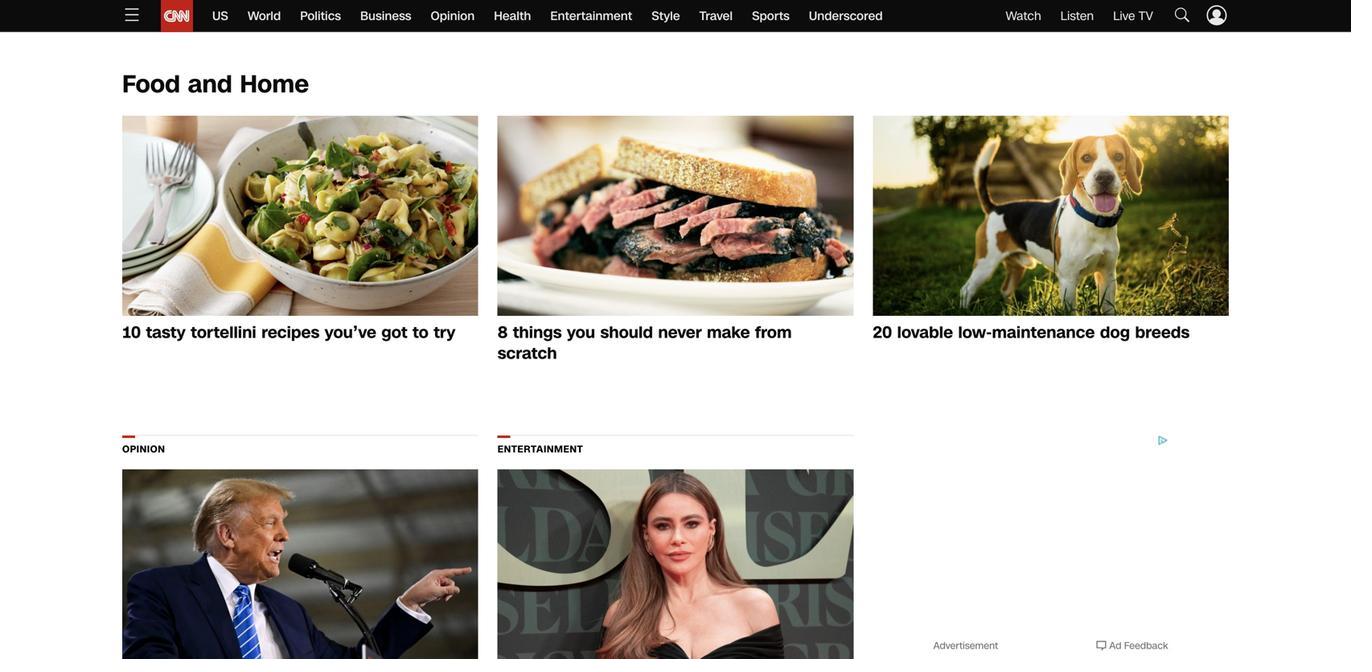 Task type: locate. For each thing, give the bounding box(es) containing it.
right
[[447, 0, 476, 16]]

food and home
[[122, 68, 309, 101]]

politics
[[300, 8, 341, 25]]

0 vertical spatial opinion link
[[431, 0, 475, 32]]

world
[[248, 8, 281, 25]]

you
[[567, 322, 595, 344]]

food
[[122, 68, 180, 101]]

our
[[209, 0, 229, 16]]

watch
[[1006, 8, 1041, 25]]

on
[[189, 0, 205, 16]]

listen link
[[1061, 8, 1094, 25]]

low-
[[958, 322, 992, 344]]

10 tasty tortellini recipes you've got to try link
[[122, 322, 478, 344]]

entertainment
[[550, 8, 632, 25], [498, 443, 583, 457]]

1 horizontal spatial opinion
[[431, 8, 475, 25]]

and
[[188, 68, 232, 101]]

opinion
[[431, 8, 475, 25], [122, 443, 165, 457]]

search icon image
[[1173, 5, 1192, 24]]

0 vertical spatial entertainment
[[550, 8, 632, 25]]

health link
[[494, 0, 531, 32]]

1 vertical spatial opinion link
[[122, 440, 478, 458]]

tortellini
[[191, 322, 256, 344]]

20 lovable low-maintenance dog breeds link
[[873, 322, 1229, 344]]

business link
[[360, 0, 411, 32]]

sofia vergara during the premiere of "griselda", netflix's new miniseries, on january 9, 2023, in madrid, spain. image
[[498, 470, 854, 660]]

from
[[755, 322, 792, 344]]

advertisement element
[[930, 435, 1172, 636]]

8
[[498, 322, 508, 344]]

1 vertical spatial entertainment
[[498, 443, 583, 457]]

save 20% on our favorite miele vacuum at amazon right now link
[[122, 0, 478, 34]]

0 vertical spatial opinion
[[431, 8, 475, 25]]

tv
[[1139, 8, 1153, 25]]

entertainment link
[[550, 0, 632, 32], [498, 440, 854, 458]]

vacuum
[[322, 0, 372, 16]]

save 20% on our favorite miele vacuum at amazon right now
[[122, 0, 476, 34]]

1 vertical spatial entertainment link
[[498, 440, 854, 458]]

miele
[[284, 0, 318, 16]]

underscored link
[[809, 0, 883, 32]]

tasty
[[146, 322, 186, 344]]

things
[[513, 322, 562, 344]]

0 horizontal spatial opinion
[[122, 443, 165, 457]]

at
[[376, 0, 388, 16]]

politics link
[[300, 0, 341, 32]]

never
[[658, 322, 702, 344]]

save
[[122, 0, 153, 16]]

style link
[[652, 0, 680, 32]]

0 vertical spatial entertainment link
[[550, 0, 632, 32]]

thought your favorite bowl of pasta couldn't get any more delicious? we're taking it to the next level by replacing regular noodles with savory, stuffed tortellini — an easy upgrade that everyone is sure to enjoy. image
[[122, 116, 478, 316]]

make
[[707, 322, 750, 344]]

shutterstock_przemek iciakc 1196261794.jpeg image
[[873, 116, 1229, 316]]

should
[[600, 322, 653, 344]]

now
[[122, 16, 149, 34]]

20%
[[157, 0, 185, 16]]

8 things you should never make from scratch
[[498, 322, 792, 365]]

opinion link
[[431, 0, 475, 32], [122, 440, 478, 458]]



Task type: vqa. For each thing, say whether or not it's contained in the screenshot.
"OPEN MENU ICON"
yes



Task type: describe. For each thing, give the bounding box(es) containing it.
us
[[212, 8, 228, 25]]

maintenance
[[992, 322, 1095, 344]]

favorite
[[233, 0, 280, 16]]

sports
[[752, 8, 790, 25]]

amazon
[[392, 0, 443, 16]]

10
[[122, 322, 141, 344]]

new york city food, pastrami on rye sandwich served in a diner. image
[[498, 116, 854, 316]]

style
[[652, 8, 680, 25]]

10 tasty tortellini recipes you've got to try
[[122, 322, 456, 344]]

world link
[[248, 0, 281, 32]]

1 vertical spatial opinion
[[122, 443, 165, 457]]

lovable
[[897, 322, 953, 344]]

ad
[[1109, 640, 1122, 653]]

watch link
[[1006, 8, 1041, 25]]

you've
[[325, 322, 376, 344]]

user avatar image
[[1205, 3, 1229, 27]]

dog
[[1100, 322, 1130, 344]]

live tv link
[[1113, 8, 1153, 25]]

open menu icon image
[[122, 5, 142, 24]]

travel
[[699, 8, 733, 25]]

recipes
[[261, 322, 320, 344]]

health
[[494, 8, 531, 25]]

home
[[240, 68, 309, 101]]

listen
[[1061, 8, 1094, 25]]

us link
[[212, 0, 228, 32]]

live
[[1113, 8, 1135, 25]]

try
[[434, 322, 456, 344]]

feedback
[[1124, 640, 1168, 653]]

breeds
[[1135, 322, 1190, 344]]

20
[[873, 322, 892, 344]]

got
[[381, 322, 407, 344]]

travel link
[[699, 0, 733, 32]]

underscored
[[809, 8, 883, 25]]

8 things you should never make from scratch link
[[498, 322, 854, 365]]

las vegas, nevada - january 27: republican presidential candidate and former u.s. president donald trump  speaks during a campaign event at big league dreams las vegas on january 27, 2024 in las vegas, nevada. trump is campaigning in nevada ahead of the state's republican presidential caucuses on february 8. (photo by david becker/getty images) image
[[122, 470, 478, 660]]

sports link
[[752, 0, 790, 32]]

ad feedback
[[1109, 640, 1168, 653]]

live tv
[[1113, 8, 1153, 25]]

to
[[413, 322, 429, 344]]

20 lovable low-maintenance dog breeds
[[873, 322, 1190, 344]]

food and home link
[[122, 68, 309, 101]]

scratch
[[498, 343, 557, 365]]

business
[[360, 8, 411, 25]]



